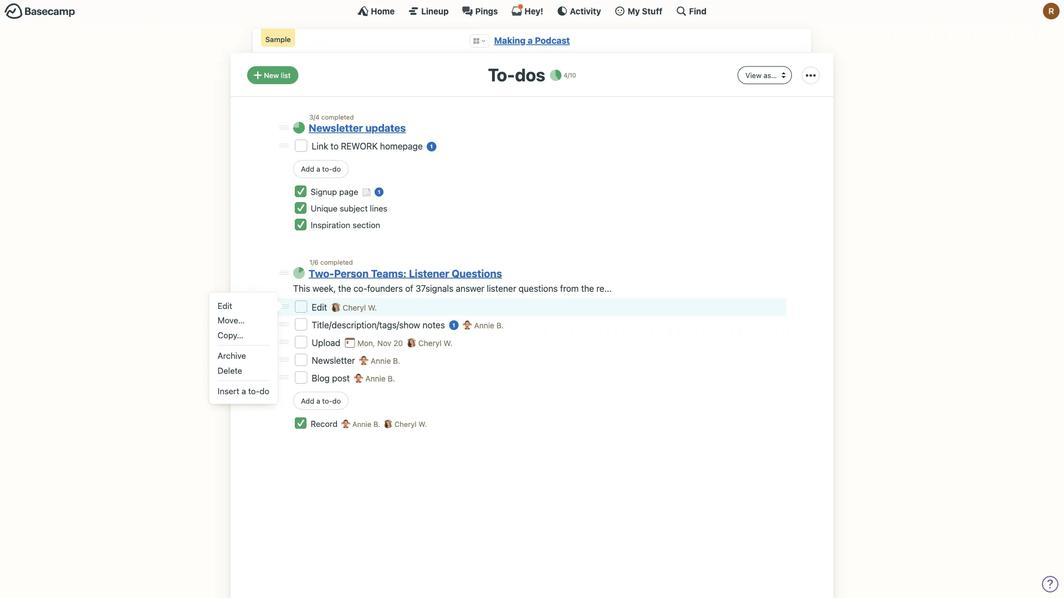 Task type: describe. For each thing, give the bounding box(es) containing it.
upload
[[312, 338, 343, 348]]

pings button
[[462, 6, 498, 17]]

link to rework homepage 1
[[312, 141, 433, 152]]

activity
[[570, 6, 601, 16]]

new
[[264, 71, 279, 79]]

this week, the co-founders of 37signals answer listener questions from the re...
[[293, 284, 612, 294]]

insert
[[218, 387, 239, 396]]

2 the from the left
[[581, 284, 594, 294]]

a down link
[[316, 165, 320, 173]]

inspiration section
[[311, 220, 380, 230]]

signup page link
[[311, 187, 361, 197]]

to-
[[488, 64, 515, 85]]

answer
[[456, 284, 485, 294]]

edit for edit move… copy…
[[218, 301, 232, 311]]

annie down the mon, nov 20
[[371, 356, 391, 366]]

annie bryan image for newsletter
[[359, 356, 369, 366]]

two-person teams: listener questions
[[309, 268, 502, 280]]

questions
[[452, 268, 502, 280]]

0 vertical spatial annie bryan image
[[463, 321, 472, 330]]

listener
[[409, 268, 449, 280]]

a inside 'element'
[[528, 35, 533, 46]]

link to rework homepage link
[[312, 141, 425, 152]]

to- for two-person teams: listener questions
[[322, 397, 332, 405]]

signup
[[311, 187, 337, 197]]

archive link
[[215, 349, 272, 363]]

newsletter for newsletter link
[[312, 355, 358, 366]]

my
[[628, 6, 640, 16]]

edit for edit
[[312, 302, 330, 313]]

to- for newsletter updates
[[322, 165, 332, 173]]

1 horizontal spatial edit link
[[312, 302, 330, 313]]

find button
[[676, 6, 707, 17]]

to-dos
[[488, 64, 545, 85]]

add for newsletter
[[301, 165, 314, 173]]

my stuff button
[[615, 6, 663, 17]]

two-
[[309, 268, 334, 280]]

annie bryan image
[[354, 374, 363, 383]]

nov
[[377, 339, 392, 348]]

move…
[[218, 316, 245, 325]]

annie b. link for blog post
[[365, 374, 395, 383]]

view
[[746, 71, 762, 79]]

post
[[332, 373, 350, 384]]

insert a to-do
[[218, 387, 269, 396]]

lineup
[[421, 6, 449, 16]]

1/6
[[309, 259, 319, 266]]

annie b. for annie bryan image at left bottom
[[365, 374, 395, 383]]

insert a to-do link
[[215, 384, 272, 399]]

my stuff
[[628, 6, 663, 16]]

annie bryan image for record
[[342, 420, 350, 429]]

unique subject lines link
[[311, 204, 387, 213]]

copy… link
[[215, 328, 272, 342]]

add a to-do for newsletter updates
[[301, 165, 341, 173]]

4/10
[[564, 72, 576, 79]]

1 link for title/description/tags/show notes
[[449, 321, 459, 330]]

b. left cheryl walters icon at the bottom of the page
[[373, 420, 380, 429]]

add for two-
[[301, 397, 314, 405]]

1 horizontal spatial w.
[[419, 420, 427, 429]]

20
[[394, 339, 403, 348]]

co-
[[354, 284, 367, 294]]

title/description/tags/show notes link
[[312, 320, 447, 330]]

move… link
[[215, 313, 272, 328]]

questions
[[519, 284, 558, 294]]

inspiration
[[311, 220, 350, 230]]

of
[[405, 284, 413, 294]]

b. for annie bryan icon to the top
[[497, 321, 504, 330]]

mon,
[[357, 339, 375, 348]]

find
[[689, 6, 707, 16]]

making
[[494, 35, 526, 46]]

0 horizontal spatial cheryl
[[343, 303, 366, 312]]

view as…
[[746, 71, 777, 79]]

do inside insert a to-do link
[[260, 387, 269, 396]]

home
[[371, 6, 395, 16]]

delete link
[[215, 363, 272, 378]]

1 inside title/description/tags/show notes 1
[[453, 322, 455, 328]]

cheryl walters image
[[384, 420, 393, 429]]

37signals
[[416, 284, 454, 294]]

updates
[[365, 122, 406, 134]]

hey!
[[525, 6, 543, 16]]

page
[[339, 187, 358, 197]]

view as… button
[[738, 66, 792, 84]]

0 horizontal spatial w.
[[368, 303, 377, 312]]

1 vertical spatial cheryl w. link
[[418, 339, 453, 348]]

ruby image
[[1043, 3, 1060, 19]]

mon, nov 20 link
[[345, 339, 403, 348]]

person
[[334, 268, 369, 280]]

unique
[[311, 204, 338, 213]]

1 horizontal spatial cheryl
[[395, 420, 417, 429]]

a down blog
[[316, 397, 320, 405]]

founders
[[367, 284, 403, 294]]

unique subject lines
[[311, 204, 387, 213]]

title/description/tags/show notes 1
[[312, 320, 455, 330]]

b. for newsletter annie bryan icon
[[393, 356, 400, 366]]

annie right annie bryan image at left bottom
[[365, 374, 386, 383]]

listener
[[487, 284, 516, 294]]

making a podcast
[[494, 35, 570, 46]]

lineup link
[[408, 6, 449, 17]]

1 the from the left
[[338, 284, 351, 294]]

annie down answer
[[474, 321, 494, 330]]

0 vertical spatial annie b. link
[[474, 321, 504, 330]]

this week, the co-founders of 37signals answer listener questions from the re... link
[[293, 284, 612, 294]]



Task type: vqa. For each thing, say whether or not it's contained in the screenshot.
Record
yes



Task type: locate. For each thing, give the bounding box(es) containing it.
1 inside link to rework homepage 1
[[430, 143, 433, 150]]

cheryl walters image right '20'
[[407, 338, 416, 348]]

cheryl w. link up title/description/tags/show
[[343, 303, 377, 312]]

2 vertical spatial cheryl
[[395, 420, 417, 429]]

0 vertical spatial 1
[[430, 143, 433, 150]]

1 add a to-do button from the top
[[293, 160, 349, 178]]

2 vertical spatial annie b. link
[[365, 374, 395, 383]]

2 vertical spatial to-
[[322, 397, 332, 405]]

1 link
[[427, 142, 437, 152], [375, 188, 384, 197], [449, 321, 459, 330]]

0 vertical spatial cheryl w.
[[343, 303, 377, 312]]

newsletter down 3/4 completed
[[309, 122, 363, 134]]

do for newsletter
[[332, 165, 341, 173]]

to- up signup
[[322, 165, 332, 173]]

0 vertical spatial 1 link
[[427, 142, 437, 152]]

1 vertical spatial w.
[[444, 339, 453, 348]]

2 horizontal spatial 1 link
[[449, 321, 459, 330]]

newsletter link
[[312, 355, 358, 366]]

the left co-
[[338, 284, 351, 294]]

annie b. for annie bryan icon to the top
[[474, 321, 504, 330]]

annie b. link right annie bryan image at left bottom
[[365, 374, 395, 383]]

annie b. link down the nov
[[371, 356, 400, 366]]

annie b. link
[[474, 321, 504, 330], [371, 356, 400, 366], [365, 374, 395, 383]]

b. down listener
[[497, 321, 504, 330]]

1 link for signup page
[[375, 188, 384, 197]]

main element
[[0, 0, 1064, 22]]

add a to-do button
[[293, 160, 349, 178], [293, 392, 349, 410]]

title/description/tags/show
[[312, 320, 420, 330]]

2 vertical spatial w.
[[419, 420, 427, 429]]

annie b. down listener
[[474, 321, 504, 330]]

home link
[[358, 6, 395, 17]]

1 vertical spatial completed
[[320, 259, 353, 266]]

completed for newsletter
[[321, 113, 354, 121]]

1 add a to-do from the top
[[301, 165, 341, 173]]

1 vertical spatial 1
[[378, 189, 380, 195]]

2 add a to-do from the top
[[301, 397, 341, 405]]

b. for annie bryan image at left bottom
[[388, 374, 395, 383]]

3/4 completed link
[[309, 113, 354, 121]]

sample
[[265, 35, 291, 43]]

re...
[[597, 284, 612, 294]]

b. down '20'
[[393, 356, 400, 366]]

0 horizontal spatial the
[[338, 284, 351, 294]]

1 add from the top
[[301, 165, 314, 173]]

newsletter up blog post link
[[312, 355, 358, 366]]

annie bryan image down mon,
[[359, 356, 369, 366]]

to
[[331, 141, 339, 152]]

a right insert
[[242, 387, 246, 396]]

1 vertical spatial newsletter
[[312, 355, 358, 366]]

cheryl down 'notes'
[[418, 339, 442, 348]]

rework
[[341, 141, 378, 152]]

cheryl walters image down the week,
[[331, 303, 341, 312]]

making a podcast link
[[494, 35, 570, 46]]

edit up move… at left bottom
[[218, 301, 232, 311]]

2 add a to-do button from the top
[[293, 392, 349, 410]]

annie
[[474, 321, 494, 330], [371, 356, 391, 366], [365, 374, 386, 383], [352, 420, 371, 429]]

cheryl right cheryl walters icon at the bottom of the page
[[395, 420, 417, 429]]

edit link up move… at left bottom
[[215, 298, 272, 313]]

1 vertical spatial cheryl
[[418, 339, 442, 348]]

do down the to
[[332, 165, 341, 173]]

add a to-do down link
[[301, 165, 341, 173]]

two-person teams: listener questions link
[[309, 268, 502, 280]]

notes
[[423, 320, 445, 330]]

2 add from the top
[[301, 397, 314, 405]]

cheryl w. link
[[343, 303, 377, 312], [418, 339, 453, 348]]

add down blog
[[301, 397, 314, 405]]

breadcrumb element
[[253, 29, 812, 53]]

0 vertical spatial add a to-do
[[301, 165, 341, 173]]

do down delete link
[[260, 387, 269, 396]]

sample element
[[261, 29, 295, 47]]

record
[[311, 419, 340, 429]]

1 horizontal spatial cheryl walters image
[[407, 338, 416, 348]]

1 vertical spatial add a to-do button
[[293, 392, 349, 410]]

pings
[[475, 6, 498, 16]]

podcast
[[535, 35, 570, 46]]

1 link right 'notes'
[[449, 321, 459, 330]]

cheryl w. link down 'notes'
[[418, 339, 453, 348]]

3/4 completed
[[309, 113, 354, 121]]

2 horizontal spatial cheryl
[[418, 339, 442, 348]]

1 link for link to rework homepage
[[427, 142, 437, 152]]

edit move… copy…
[[218, 301, 245, 340]]

0 horizontal spatial cheryl w. link
[[343, 303, 377, 312]]

1/6 completed
[[309, 259, 353, 266]]

annie bryan image
[[463, 321, 472, 330], [359, 356, 369, 366], [342, 420, 350, 429]]

1 vertical spatial add
[[301, 397, 314, 405]]

2 vertical spatial do
[[332, 397, 341, 405]]

0 horizontal spatial edit
[[218, 301, 232, 311]]

w. up title/description/tags/show
[[368, 303, 377, 312]]

to- down delete link
[[248, 387, 260, 396]]

cheryl w. for the bottommost the cheryl w. "link"
[[418, 339, 453, 348]]

0 horizontal spatial 1
[[378, 189, 380, 195]]

annie bryan image right 'notes'
[[463, 321, 472, 330]]

dos
[[515, 64, 545, 85]]

0 vertical spatial add a to-do button
[[293, 160, 349, 178]]

1 vertical spatial cheryl w.
[[418, 339, 453, 348]]

link
[[312, 141, 328, 152]]

1 up lines
[[378, 189, 380, 195]]

upload link
[[312, 338, 343, 348]]

add down link
[[301, 165, 314, 173]]

completed up newsletter updates
[[321, 113, 354, 121]]

cheryl walters image
[[331, 303, 341, 312], [407, 338, 416, 348]]

annie b. right annie bryan image at left bottom
[[365, 374, 395, 383]]

add a to-do down blog
[[301, 397, 341, 405]]

1 vertical spatial add a to-do
[[301, 397, 341, 405]]

1 horizontal spatial the
[[581, 284, 594, 294]]

a right making
[[528, 35, 533, 46]]

the left re...
[[581, 284, 594, 294]]

cheryl walters image for the bottommost the cheryl w. "link"
[[407, 338, 416, 348]]

add a to-do
[[301, 165, 341, 173], [301, 397, 341, 405]]

1 vertical spatial annie b. link
[[371, 356, 400, 366]]

new list link
[[247, 66, 298, 84]]

edit inside edit move… copy…
[[218, 301, 232, 311]]

0 vertical spatial newsletter
[[309, 122, 363, 134]]

hey! button
[[511, 4, 543, 17]]

archive delete
[[218, 351, 246, 375]]

newsletter updates
[[309, 122, 406, 134]]

record link
[[311, 419, 340, 429]]

completed for two-
[[320, 259, 353, 266]]

list
[[281, 71, 291, 79]]

cheryl w. for leftmost the cheryl w. "link"
[[343, 303, 377, 312]]

switch accounts image
[[4, 3, 75, 20]]

2 vertical spatial cheryl w.
[[393, 420, 427, 429]]

newsletter updates link
[[309, 122, 406, 134]]

as…
[[764, 71, 777, 79]]

0 vertical spatial completed
[[321, 113, 354, 121]]

1 vertical spatial annie bryan image
[[359, 356, 369, 366]]

annie b. for newsletter annie bryan icon
[[371, 356, 400, 366]]

add
[[301, 165, 314, 173], [301, 397, 314, 405]]

0 vertical spatial do
[[332, 165, 341, 173]]

cheryl walters image for leftmost the cheryl w. "link"
[[331, 303, 341, 312]]

section
[[353, 220, 380, 230]]

0 vertical spatial cheryl walters image
[[331, 303, 341, 312]]

0 horizontal spatial annie bryan image
[[342, 420, 350, 429]]

copy…
[[218, 330, 243, 340]]

to- up record
[[322, 397, 332, 405]]

annie b. link down listener
[[474, 321, 504, 330]]

2 horizontal spatial 1
[[453, 322, 455, 328]]

newsletter for newsletter updates
[[309, 122, 363, 134]]

w. down 'notes'
[[444, 339, 453, 348]]

0 vertical spatial w.
[[368, 303, 377, 312]]

edit
[[218, 301, 232, 311], [312, 302, 330, 313]]

1 horizontal spatial 1
[[430, 143, 433, 150]]

0 horizontal spatial edit link
[[215, 298, 272, 313]]

stuff
[[642, 6, 663, 16]]

lines
[[370, 204, 387, 213]]

0 vertical spatial add
[[301, 165, 314, 173]]

0 horizontal spatial 1 link
[[375, 188, 384, 197]]

2 vertical spatial annie bryan image
[[342, 420, 350, 429]]

a
[[528, 35, 533, 46], [316, 165, 320, 173], [242, 387, 246, 396], [316, 397, 320, 405]]

1 right homepage
[[430, 143, 433, 150]]

1 link right homepage
[[427, 142, 437, 152]]

teams:
[[371, 268, 407, 280]]

2 horizontal spatial w.
[[444, 339, 453, 348]]

annie bryan image right the record link
[[342, 420, 350, 429]]

the
[[338, 284, 351, 294], [581, 284, 594, 294]]

add a to-do button for newsletter updates
[[293, 160, 349, 178]]

completed up person
[[320, 259, 353, 266]]

add a to-do button down blog
[[293, 392, 349, 410]]

cheryl down co-
[[343, 303, 366, 312]]

1 vertical spatial 1 link
[[375, 188, 384, 197]]

1 horizontal spatial cheryl w. link
[[418, 339, 453, 348]]

subject
[[340, 204, 368, 213]]

annie b. link for newsletter
[[371, 356, 400, 366]]

annie b. down the nov
[[371, 356, 400, 366]]

edit link down the week,
[[312, 302, 330, 313]]

add a to-do button down link
[[293, 160, 349, 178]]

0 vertical spatial cheryl
[[343, 303, 366, 312]]

edit down the week,
[[312, 302, 330, 313]]

do for two-
[[332, 397, 341, 405]]

signup page
[[311, 187, 361, 197]]

annie b. left cheryl walters icon at the bottom of the page
[[350, 420, 382, 429]]

1 vertical spatial do
[[260, 387, 269, 396]]

2 horizontal spatial annie bryan image
[[463, 321, 472, 330]]

0 vertical spatial cheryl w. link
[[343, 303, 377, 312]]

1 horizontal spatial 1 link
[[427, 142, 437, 152]]

1 vertical spatial cheryl walters image
[[407, 338, 416, 348]]

new list
[[264, 71, 291, 79]]

blog post
[[312, 373, 352, 384]]

3/4
[[309, 113, 320, 121]]

2 vertical spatial 1
[[453, 322, 455, 328]]

cheryl w.
[[343, 303, 377, 312], [418, 339, 453, 348], [393, 420, 427, 429]]

1 link up lines
[[375, 188, 384, 197]]

inspiration section link
[[311, 220, 380, 230]]

1 vertical spatial to-
[[248, 387, 260, 396]]

activity link
[[557, 6, 601, 17]]

from
[[560, 284, 579, 294]]

w. right cheryl walters icon at the bottom of the page
[[419, 420, 427, 429]]

0 horizontal spatial cheryl walters image
[[331, 303, 341, 312]]

1 horizontal spatial edit
[[312, 302, 330, 313]]

do down post
[[332, 397, 341, 405]]

1 horizontal spatial annie bryan image
[[359, 356, 369, 366]]

0 vertical spatial to-
[[322, 165, 332, 173]]

blog post link
[[312, 373, 352, 384]]

b. right annie bryan image at left bottom
[[388, 374, 395, 383]]

b.
[[497, 321, 504, 330], [393, 356, 400, 366], [388, 374, 395, 383], [373, 420, 380, 429]]

1/6 completed link
[[309, 259, 353, 266]]

completed
[[321, 113, 354, 121], [320, 259, 353, 266]]

archive
[[218, 351, 246, 361]]

2 vertical spatial 1 link
[[449, 321, 459, 330]]

1 right 'notes'
[[453, 322, 455, 328]]

1
[[430, 143, 433, 150], [378, 189, 380, 195], [453, 322, 455, 328]]

week,
[[313, 284, 336, 294]]

mon, nov 20
[[357, 339, 403, 348]]

add a to-do button for two-person teams: listener questions
[[293, 392, 349, 410]]

delete
[[218, 366, 242, 375]]

add a to-do for two-person teams: listener questions
[[301, 397, 341, 405]]

annie left cheryl walters icon at the bottom of the page
[[352, 420, 371, 429]]

cheryl
[[343, 303, 366, 312], [418, 339, 442, 348], [395, 420, 417, 429]]

to-
[[322, 165, 332, 173], [248, 387, 260, 396], [322, 397, 332, 405]]



